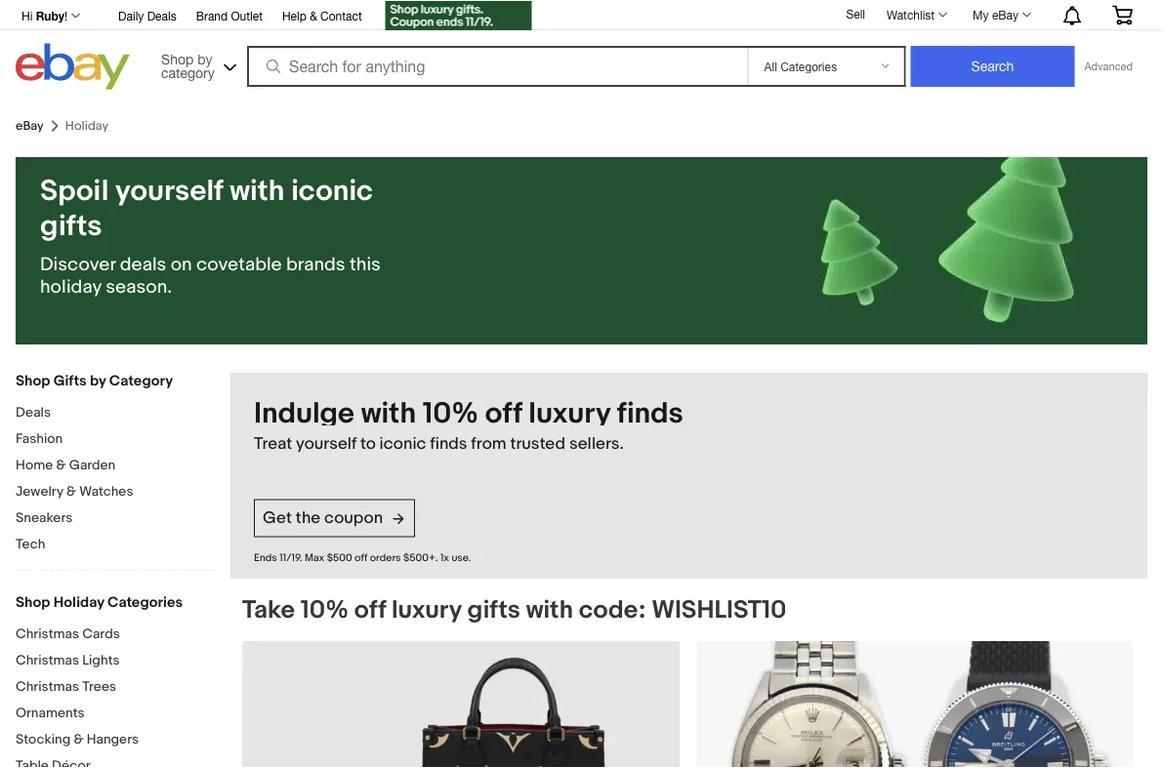 Task type: describe. For each thing, give the bounding box(es) containing it.
deals inside deals fashion home & garden jewelry & watches sneakers tech
[[16, 404, 51, 421]]

2 christmas from the top
[[16, 652, 79, 669]]

& inside account navigation
[[310, 9, 317, 22]]

$500+.
[[403, 552, 438, 564]]

jewelry & watches link
[[16, 483, 216, 502]]

my ebay link
[[962, 3, 1040, 26]]

ebay inside 'link'
[[992, 8, 1019, 21]]

your shopping cart image
[[1111, 5, 1134, 25]]

use.
[[452, 552, 471, 564]]

1 vertical spatial luxury
[[391, 595, 462, 625]]

home
[[16, 457, 53, 474]]

my ebay
[[973, 8, 1019, 21]]

christmas lights link
[[16, 652, 216, 671]]

sell
[[846, 7, 865, 21]]

jewelry
[[16, 483, 63, 500]]

garden
[[69, 457, 115, 474]]

deals inside account navigation
[[147, 9, 176, 22]]

spoil
[[40, 174, 109, 209]]

shop gifts by category
[[16, 372, 173, 390]]

indulge with 10% off luxury finds treat yourself to iconic finds from trusted sellers.
[[254, 396, 683, 454]]

take 10% off luxury gifts with code: wishlist10
[[242, 595, 786, 625]]

ruby
[[36, 9, 64, 22]]

& inside christmas cards christmas lights christmas trees ornaments stocking & hangers
[[74, 731, 84, 748]]

ends
[[254, 552, 277, 564]]

trusted
[[510, 434, 565, 454]]

shop for shop holiday categories
[[16, 594, 50, 611]]

watchlist link
[[876, 3, 956, 26]]

discover
[[40, 253, 116, 276]]

watches
[[79, 483, 133, 500]]

cards
[[82, 626, 120, 643]]

help
[[282, 9, 306, 22]]

hangers
[[87, 731, 139, 748]]

daily
[[118, 9, 144, 22]]

shop holiday categories
[[16, 594, 183, 611]]

10% inside indulge with 10% off luxury finds treat yourself to iconic finds from trusted sellers.
[[423, 396, 479, 432]]

help & contact link
[[282, 6, 362, 27]]

season.
[[106, 276, 172, 299]]

my
[[973, 8, 989, 21]]

holiday
[[40, 276, 101, 299]]

contact
[[320, 9, 362, 22]]

& right the jewelry
[[66, 483, 76, 500]]

indulge
[[254, 396, 355, 432]]

get the coupon link
[[254, 499, 415, 538]]

iconic inside the 'spoil yourself with iconic gifts discover deals on covetable brands this holiday season.'
[[291, 174, 373, 209]]

hi
[[21, 9, 33, 22]]

to
[[360, 434, 376, 454]]

3 christmas from the top
[[16, 679, 79, 695]]

max
[[305, 552, 324, 564]]

$500
[[327, 552, 352, 564]]

by inside shop by category
[[197, 51, 212, 67]]

0 horizontal spatial 10%
[[301, 595, 349, 625]]

holiday
[[53, 594, 104, 611]]

advanced
[[1084, 60, 1133, 73]]

with inside indulge with 10% off luxury finds treat yourself to iconic finds from trusted sellers.
[[361, 396, 416, 432]]

help & contact
[[282, 9, 362, 22]]

trees
[[82, 679, 116, 695]]

this
[[350, 253, 381, 276]]

orders
[[370, 552, 401, 564]]

shop by category banner
[[11, 0, 1147, 95]]

category
[[161, 64, 215, 81]]

code:
[[579, 595, 646, 625]]

brands
[[286, 253, 345, 276]]

brand outlet link
[[196, 6, 263, 27]]

fashion link
[[16, 431, 216, 449]]

11/19.
[[279, 552, 302, 564]]

the
[[296, 508, 320, 529]]

brand outlet
[[196, 9, 263, 22]]

deals link
[[16, 404, 216, 423]]

christmas cards link
[[16, 626, 216, 645]]

luxury inside indulge with 10% off luxury finds treat yourself to iconic finds from trusted sellers.
[[529, 396, 610, 432]]

ornaments
[[16, 705, 85, 722]]

ends 11/19. max $500 off orders $500+. 1x use.
[[254, 552, 471, 564]]

gifts for yourself
[[40, 209, 102, 244]]

indulge with 10% off luxury finds main content
[[230, 373, 1147, 768]]

deals
[[120, 253, 166, 276]]

wishlist10
[[652, 595, 786, 625]]

get the coupon
[[263, 508, 383, 529]]



Task type: locate. For each thing, give the bounding box(es) containing it.
iconic right to
[[379, 434, 426, 454]]

sellers.
[[569, 434, 624, 454]]

0 vertical spatial ebay
[[992, 8, 1019, 21]]

0 vertical spatial gifts
[[40, 209, 102, 244]]

tech
[[16, 536, 45, 553]]

& right help at top
[[310, 9, 317, 22]]

coupon
[[324, 508, 383, 529]]

lights
[[82, 652, 120, 669]]

christmas trees link
[[16, 679, 216, 697]]

1 vertical spatial gifts
[[467, 595, 520, 625]]

on
[[171, 253, 192, 276]]

advanced link
[[1075, 47, 1143, 86]]

outlet
[[231, 9, 263, 22]]

1 horizontal spatial ebay
[[992, 8, 1019, 21]]

iconic inside indulge with 10% off luxury finds treat yourself to iconic finds from trusted sellers.
[[379, 434, 426, 454]]

account navigation
[[11, 0, 1147, 33]]

shop by category
[[161, 51, 215, 81]]

tech link
[[16, 536, 216, 555]]

gifts
[[53, 372, 87, 390]]

1 vertical spatial deals
[[16, 404, 51, 421]]

1 vertical spatial ebay
[[16, 118, 44, 134]]

0 horizontal spatial by
[[90, 372, 106, 390]]

take
[[242, 595, 295, 625]]

0 horizontal spatial deals
[[16, 404, 51, 421]]

watchlist
[[887, 8, 935, 21]]

home & garden link
[[16, 457, 216, 476]]

off down ends 11/19. max $500 off orders $500+. 1x use.
[[354, 595, 386, 625]]

1 vertical spatial shop
[[16, 372, 50, 390]]

deals fashion home & garden jewelry & watches sneakers tech
[[16, 404, 133, 553]]

& left hangers
[[74, 731, 84, 748]]

gifts
[[40, 209, 102, 244], [467, 595, 520, 625]]

Search for anything text field
[[250, 48, 744, 85]]

0 horizontal spatial luxury
[[391, 595, 462, 625]]

0 vertical spatial by
[[197, 51, 212, 67]]

1 vertical spatial finds
[[430, 434, 467, 454]]

iconic
[[291, 174, 373, 209], [379, 434, 426, 454]]

get the coupon image
[[385, 1, 532, 30]]

0 horizontal spatial iconic
[[291, 174, 373, 209]]

hi ruby !
[[21, 9, 67, 22]]

sell link
[[837, 7, 874, 21]]

shop inside shop by category
[[161, 51, 194, 67]]

off up from
[[485, 396, 522, 432]]

ebay
[[992, 8, 1019, 21], [16, 118, 44, 134]]

spoil yourself with iconic gifts discover deals on covetable brands this holiday season.
[[40, 174, 381, 299]]

sneakers
[[16, 510, 72, 526]]

treat
[[254, 434, 292, 454]]

0 vertical spatial with
[[230, 174, 285, 209]]

iconic up brands
[[291, 174, 373, 209]]

covetable
[[196, 253, 282, 276]]

2 vertical spatial christmas
[[16, 679, 79, 695]]

1 horizontal spatial 10%
[[423, 396, 479, 432]]

with up to
[[361, 396, 416, 432]]

yourself inside the 'spoil yourself with iconic gifts discover deals on covetable brands this holiday season.'
[[115, 174, 223, 209]]

by
[[197, 51, 212, 67], [90, 372, 106, 390]]

1 vertical spatial yourself
[[296, 434, 357, 454]]

off right $500
[[355, 552, 367, 564]]

2 horizontal spatial with
[[526, 595, 573, 625]]

get
[[263, 508, 292, 529]]

1 horizontal spatial finds
[[617, 396, 683, 432]]

0 horizontal spatial with
[[230, 174, 285, 209]]

ebay right 'my'
[[992, 8, 1019, 21]]

1 vertical spatial off
[[355, 552, 367, 564]]

with
[[230, 174, 285, 209], [361, 396, 416, 432], [526, 595, 573, 625]]

gifts for 10%
[[467, 595, 520, 625]]

0 vertical spatial 10%
[[423, 396, 479, 432]]

0 horizontal spatial gifts
[[40, 209, 102, 244]]

0 vertical spatial finds
[[617, 396, 683, 432]]

1 horizontal spatial with
[[361, 396, 416, 432]]

daily deals link
[[118, 6, 176, 27]]

0 horizontal spatial yourself
[[115, 174, 223, 209]]

2 vertical spatial off
[[354, 595, 386, 625]]

gifts down use.
[[467, 595, 520, 625]]

1 vertical spatial with
[[361, 396, 416, 432]]

sneakers link
[[16, 510, 216, 528]]

yourself inside indulge with 10% off luxury finds treat yourself to iconic finds from trusted sellers.
[[296, 434, 357, 454]]

shop
[[161, 51, 194, 67], [16, 372, 50, 390], [16, 594, 50, 611]]

daily deals
[[118, 9, 176, 22]]

brand
[[196, 9, 228, 22]]

ebay link
[[16, 118, 44, 134]]

with up covetable at the top left of the page
[[230, 174, 285, 209]]

yourself up on
[[115, 174, 223, 209]]

deals right daily
[[147, 9, 176, 22]]

0 vertical spatial yourself
[[115, 174, 223, 209]]

1 horizontal spatial luxury
[[529, 396, 610, 432]]

1 horizontal spatial yourself
[[296, 434, 357, 454]]

categories
[[107, 594, 183, 611]]

by down "brand"
[[197, 51, 212, 67]]

with inside the 'spoil yourself with iconic gifts discover deals on covetable brands this holiday season.'
[[230, 174, 285, 209]]

luxury down $500+.
[[391, 595, 462, 625]]

2 vertical spatial with
[[526, 595, 573, 625]]

finds left from
[[430, 434, 467, 454]]

0 vertical spatial deals
[[147, 9, 176, 22]]

0 vertical spatial luxury
[[529, 396, 610, 432]]

off inside indulge with 10% off luxury finds treat yourself to iconic finds from trusted sellers.
[[485, 396, 522, 432]]

gifts up the discover at left
[[40, 209, 102, 244]]

shop for shop gifts by category
[[16, 372, 50, 390]]

&
[[310, 9, 317, 22], [56, 457, 66, 474], [66, 483, 76, 500], [74, 731, 84, 748]]

!
[[64, 9, 67, 22]]

ornaments link
[[16, 705, 216, 724]]

shop by category button
[[152, 43, 240, 85]]

10%
[[423, 396, 479, 432], [301, 595, 349, 625]]

0 horizontal spatial ebay
[[16, 118, 44, 134]]

0 vertical spatial christmas
[[16, 626, 79, 643]]

from
[[471, 434, 506, 454]]

deals
[[147, 9, 176, 22], [16, 404, 51, 421]]

shop left gifts
[[16, 372, 50, 390]]

category
[[109, 372, 173, 390]]

10% down max
[[301, 595, 349, 625]]

10% up from
[[423, 396, 479, 432]]

1 vertical spatial iconic
[[379, 434, 426, 454]]

shop for shop by category
[[161, 51, 194, 67]]

christmas
[[16, 626, 79, 643], [16, 652, 79, 669], [16, 679, 79, 695]]

shop left holiday
[[16, 594, 50, 611]]

none submit inside shop by category banner
[[911, 46, 1075, 87]]

with left the code:
[[526, 595, 573, 625]]

0 vertical spatial iconic
[[291, 174, 373, 209]]

1 vertical spatial 10%
[[301, 595, 349, 625]]

1 horizontal spatial by
[[197, 51, 212, 67]]

1x
[[440, 552, 449, 564]]

gifts inside indulge with 10% off luxury finds main content
[[467, 595, 520, 625]]

yourself down indulge
[[296, 434, 357, 454]]

deals up fashion at bottom left
[[16, 404, 51, 421]]

christmas cards christmas lights christmas trees ornaments stocking & hangers
[[16, 626, 139, 748]]

off
[[485, 396, 522, 432], [355, 552, 367, 564], [354, 595, 386, 625]]

fashion
[[16, 431, 63, 447]]

2 vertical spatial shop
[[16, 594, 50, 611]]

None text field
[[242, 642, 680, 768], [696, 642, 1133, 768], [242, 642, 680, 768], [696, 642, 1133, 768]]

1 christmas from the top
[[16, 626, 79, 643]]

1 vertical spatial christmas
[[16, 652, 79, 669]]

by right gifts
[[90, 372, 106, 390]]

stocking
[[16, 731, 71, 748]]

None submit
[[911, 46, 1075, 87]]

& right the home
[[56, 457, 66, 474]]

1 horizontal spatial gifts
[[467, 595, 520, 625]]

shop down daily deals link
[[161, 51, 194, 67]]

0 vertical spatial off
[[485, 396, 522, 432]]

0 horizontal spatial finds
[[430, 434, 467, 454]]

1 horizontal spatial iconic
[[379, 434, 426, 454]]

finds up sellers. on the bottom of page
[[617, 396, 683, 432]]

1 vertical spatial by
[[90, 372, 106, 390]]

0 vertical spatial shop
[[161, 51, 194, 67]]

ebay up the "spoil"
[[16, 118, 44, 134]]

finds
[[617, 396, 683, 432], [430, 434, 467, 454]]

1 horizontal spatial deals
[[147, 9, 176, 22]]

gifts inside the 'spoil yourself with iconic gifts discover deals on covetable brands this holiday season.'
[[40, 209, 102, 244]]

stocking & hangers link
[[16, 731, 216, 750]]

luxury up sellers. on the bottom of page
[[529, 396, 610, 432]]

yourself
[[115, 174, 223, 209], [296, 434, 357, 454]]



Task type: vqa. For each thing, say whether or not it's contained in the screenshot.
Christmas
yes



